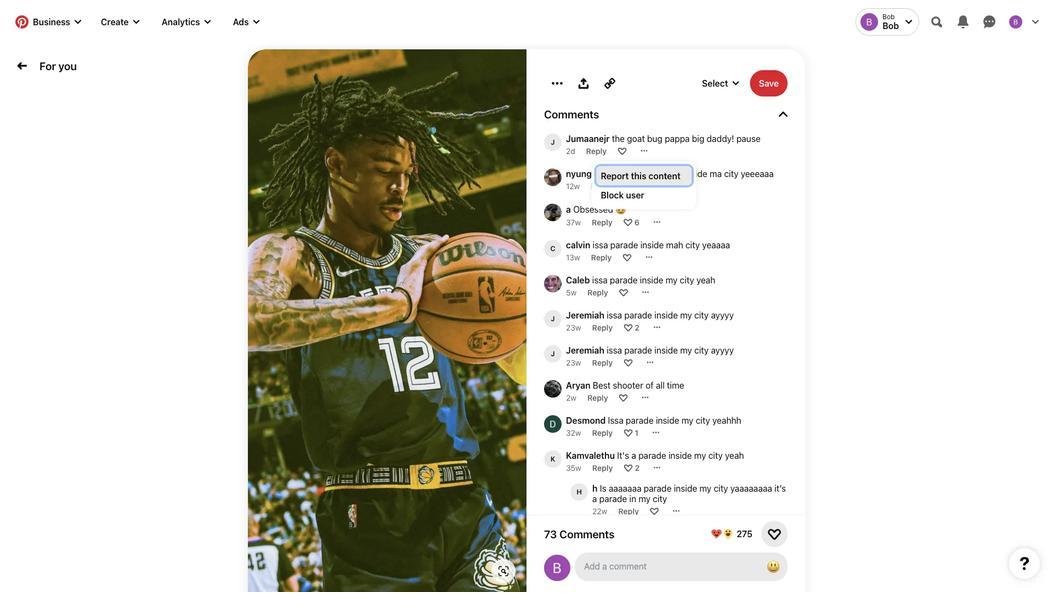 Task type: describe. For each thing, give the bounding box(es) containing it.
2 button for parade
[[635, 323, 639, 332]]

275
[[737, 529, 753, 539]]

react image down 'it's'
[[624, 463, 633, 472]]

reply for reply button right of jeremiah image
[[592, 323, 613, 332]]

🔥😘😘😗😗😍jamorant
[[603, 570, 702, 580]]

comments button
[[544, 108, 788, 120]]

jeremiah image
[[544, 310, 562, 328]]

pappa
[[665, 134, 690, 144]]

jeremiah issa parade inside my city ayyyy for reply button right of jeremiah image
[[566, 310, 734, 321]]

inside down calvin issa parade inside mah city yeaaaa on the right top of page
[[640, 275, 663, 285]]

react image for calvin
[[623, 253, 631, 262]]

daddy!
[[707, 134, 734, 144]]

report
[[601, 171, 629, 181]]

bob image
[[861, 13, 878, 31]]

select a board you want to save to image
[[733, 80, 739, 87]]

22w
[[592, 507, 607, 516]]

block user
[[601, 190, 644, 200]]

yeaaaa
[[702, 240, 730, 250]]

5w for caleb
[[566, 288, 577, 297]]

5w for danielklv
[[566, 547, 577, 556]]

inside left ma at the right
[[684, 169, 707, 179]]

my
[[715, 570, 728, 580]]

pause
[[736, 134, 761, 144]]

react image down caleb issa parade inside my city yeah
[[624, 323, 633, 332]]

2 for a
[[635, 463, 640, 472]]

reply button for h link
[[618, 507, 639, 516]]

caleb link
[[566, 275, 590, 285]]

for
[[39, 59, 56, 72]]

1 button
[[635, 428, 638, 437]]

kamvalethu
[[566, 451, 615, 461]]

business button
[[9, 9, 88, 35]]

react image for aryan
[[619, 393, 628, 402]]

h
[[592, 483, 598, 494]]

goat
[[627, 134, 645, 144]]

reply button for "desmond" link
[[592, 428, 613, 437]]

reply button for danielklv link
[[588, 547, 608, 556]]

the
[[612, 134, 625, 144]]

jeremiah for reply button on top of 'best'
[[566, 345, 604, 356]]

0 horizontal spatial 😍
[[615, 204, 624, 214]]

this
[[631, 171, 646, 181]]

reply for reply button on top of 'best'
[[592, 358, 613, 367]]

caleb image
[[544, 275, 562, 293]]

of
[[646, 380, 654, 391]]

reply button for nyungurafrmg 'link' in the right top of the page
[[591, 181, 612, 190]]

inside down all
[[656, 415, 679, 426]]

inside left mah
[[640, 240, 664, 250]]

ma
[[710, 169, 722, 179]]

issa
[[608, 415, 624, 426]]

parade down calvin issa parade inside mah city yeaaaa on the right top of page
[[610, 275, 638, 285]]

morent
[[671, 534, 699, 544]]

😃 button down "morent"
[[575, 553, 788, 581]]

parade down 6 button
[[610, 240, 638, 250]]

listowel
[[566, 570, 600, 580]]

reply button for calvin link
[[591, 253, 612, 262]]

yaaaaaaaa
[[730, 483, 772, 494]]

business
[[33, 17, 70, 27]]

😃
[[767, 559, 780, 574]]

a up 37w
[[566, 204, 571, 214]]

in
[[629, 494, 636, 504]]

shooter
[[613, 380, 643, 391]]

obsessed
[[573, 204, 613, 214]]

inside up h is aaaaaaa parade inside my city yaaaaaaaa it's a parade in my city on the bottom of page
[[669, 451, 692, 461]]

6 button
[[634, 218, 640, 227]]

ads button
[[224, 9, 269, 35]]

bug
[[647, 134, 663, 144]]

caleb issa parade inside my city yeah
[[566, 275, 715, 285]]

reply button for kamvalethu 'link'
[[592, 463, 613, 472]]

best
[[593, 380, 611, 391]]

aryan image
[[544, 380, 562, 398]]

2w
[[566, 393, 576, 402]]

inside down caleb issa parade inside my city yeah
[[654, 310, 678, 321]]

23w for reply button right of jeremiah image jeremiah link
[[566, 323, 581, 332]]

report this content menu item
[[596, 166, 692, 185]]

all
[[656, 380, 665, 391]]

issa for calvin link's reply button
[[593, 240, 608, 250]]

a right 'it's'
[[631, 451, 636, 461]]

reply for reply button corresponding to kamvalethu 'link'
[[592, 463, 613, 472]]

select button
[[667, 70, 741, 97]]

nyungurafrmg
[[566, 169, 625, 179]]

parade right 'it's'
[[638, 451, 666, 461]]

danielklv
[[566, 534, 604, 544]]

b0bth3builder2k23 image
[[544, 555, 570, 581]]

reply for reply button associated with "jumaanejr" link
[[586, 146, 607, 155]]

react image left 1 button
[[624, 428, 633, 437]]

nyungurafrmg link
[[566, 169, 625, 179]]

jumaanejr the goat bug pappa big daddy! pause
[[566, 134, 761, 144]]

parade up shooter
[[624, 345, 652, 356]]

reply for calvin link's reply button
[[591, 253, 612, 262]]

aryan best shooter of all time
[[566, 380, 684, 391]]

react image for jumaanejr
[[618, 146, 627, 155]]

issa for reply button on top of 'best'
[[607, 345, 622, 356]]

h is aaaaaaa parade inside my city yaaaaaaaa it's a parade in my city
[[592, 483, 788, 504]]

a inside h is aaaaaaa parade inside my city yaaaaaaaa it's a parade in my city
[[592, 494, 597, 504]]

reply for reply button associated with nyungurafrmg 'link' in the right top of the page
[[591, 181, 612, 190]]

ja
[[662, 534, 669, 544]]

listowel 🔥😘😘😗😗😍jamorant is my guy...
[[566, 570, 755, 580]]

danielklv je suis fan 😍 ja morent
[[566, 534, 699, 544]]

nyungurafrmg image
[[544, 169, 562, 186]]

reply button for caleb 'link'
[[588, 288, 608, 297]]

reply for reply button corresponding to h link
[[618, 507, 639, 516]]

Add a comment field
[[584, 561, 754, 572]]

13w
[[566, 253, 580, 262]]

0 vertical spatial comments
[[544, 108, 599, 120]]

kamvalethu link
[[566, 451, 615, 461]]

create
[[101, 17, 129, 27]]

jeremiah link for reply button on top of 'best'
[[566, 345, 604, 356]]

reply button up 'best'
[[592, 358, 613, 367]]

h link
[[592, 483, 598, 494]]

paradise
[[648, 169, 682, 179]]



Task type: locate. For each thing, give the bounding box(es) containing it.
😃 button
[[575, 553, 788, 581], [762, 556, 784, 578]]

issa down caleb issa parade inside my city yeah
[[607, 310, 622, 321]]

reply button down the issa
[[592, 428, 613, 437]]

1 ayyyy from the top
[[711, 310, 734, 321]]

comments down 22w
[[559, 528, 615, 541]]

😍 left ja
[[651, 534, 660, 544]]

1 23w from the top
[[566, 323, 581, 332]]

yeah down yeaaaa
[[696, 275, 715, 285]]

save button
[[750, 70, 788, 97]]

1 vertical spatial 2 button
[[635, 463, 640, 472]]

react image down suis
[[619, 547, 628, 556]]

1 vertical spatial 5w
[[566, 547, 577, 556]]

2 5w from the top
[[566, 547, 577, 556]]

23w for reply button on top of 'best' jeremiah link
[[566, 358, 581, 367]]

comments up the jumaanejr
[[544, 108, 599, 120]]

1 vertical spatial jeremiah link
[[566, 345, 604, 356]]

yeahhh
[[712, 415, 741, 426]]

it's
[[774, 483, 786, 494]]

react image for h
[[650, 507, 659, 516]]

1 horizontal spatial 😍
[[651, 534, 660, 544]]

report this content
[[601, 171, 681, 181]]

reply button right jeremiah image
[[592, 323, 613, 332]]

😃 button right guy...
[[762, 556, 784, 578]]

0 vertical spatial 5w
[[566, 288, 577, 297]]

a
[[641, 169, 645, 179], [566, 204, 571, 214], [631, 451, 636, 461], [592, 494, 597, 504]]

pinterest image
[[15, 15, 29, 29]]

a link
[[566, 204, 571, 214]]

jeremiah link right jeremiah image
[[566, 310, 604, 321]]

23w right jeremiah image
[[566, 323, 581, 332]]

jeremiah issa parade inside my city ayyyy up of
[[566, 345, 734, 356]]

2 23w from the top
[[566, 358, 581, 367]]

1 vertical spatial 2
[[635, 463, 640, 472]]

you
[[58, 59, 77, 72]]

0 vertical spatial jeremiah issa parade inside my city ayyyy
[[566, 310, 734, 321]]

user
[[626, 190, 644, 200]]

0 vertical spatial yeah
[[696, 275, 715, 285]]

desmond image
[[544, 415, 562, 433]]

bob image
[[1009, 15, 1022, 29]]

1 vertical spatial comments
[[559, 528, 615, 541]]

calvin
[[566, 240, 590, 250]]

listowel image
[[544, 570, 562, 587]]

5w down danielklv at the right of the page
[[566, 547, 577, 556]]

issa up the aryan best shooter of all time
[[607, 345, 622, 356]]

expand icon image
[[779, 110, 788, 118]]

react image left the 6
[[624, 218, 632, 227]]

bob right bob icon
[[883, 13, 895, 21]]

ads
[[233, 17, 249, 27]]

0 vertical spatial jeremiah
[[566, 310, 604, 321]]

issa for reply button for caleb 'link'
[[592, 275, 608, 285]]

fan
[[636, 534, 648, 544]]

73 comments
[[544, 528, 615, 541]]

issa right caleb
[[592, 275, 608, 285]]

je
[[606, 534, 616, 544]]

react image up danielklv je suis fan 😍 ja morent
[[650, 507, 659, 516]]

danielklv link
[[566, 534, 604, 544]]

reply down in
[[618, 507, 639, 516]]

1 horizontal spatial yeah
[[725, 451, 744, 461]]

business badge dropdown menu button image
[[75, 19, 81, 25]]

react image
[[618, 146, 627, 155], [623, 182, 631, 190], [624, 218, 632, 227], [623, 253, 631, 262], [624, 323, 633, 332], [624, 358, 633, 367], [619, 393, 628, 402], [650, 507, 659, 516]]

desmond
[[566, 415, 606, 426]]

reply button
[[586, 146, 607, 155], [591, 181, 612, 190], [592, 218, 613, 227], [591, 253, 612, 262], [588, 288, 608, 297], [592, 323, 613, 332], [592, 358, 613, 367], [587, 393, 608, 402], [592, 428, 613, 437], [592, 463, 613, 472], [618, 507, 639, 516], [588, 547, 608, 556]]

inside up all
[[654, 345, 678, 356]]

kamvalethu it's a parade inside my city yeah
[[566, 451, 744, 461]]

reply right 13w
[[591, 253, 612, 262]]

iss
[[628, 169, 638, 179]]

jeremiah issa parade inside my city ayyyy for reply button on top of 'best'
[[566, 345, 734, 356]]

reply button down the jumaanejr
[[586, 146, 607, 155]]

content
[[649, 171, 681, 181]]

reply button down kamvalethu 'link'
[[592, 463, 613, 472]]

react image for nyungurafrmg
[[623, 182, 631, 190]]

aryan link
[[566, 380, 590, 391]]

ayyyy
[[711, 310, 734, 321], [711, 345, 734, 356]]

reply down nyungurafrmg 'link' in the right top of the page
[[591, 181, 612, 190]]

inside down the kamvalethu it's a parade inside my city yeah in the bottom right of the page
[[674, 483, 697, 494]]

nyungurafrmg iss a paradise inside ma city yeeeaaa
[[566, 169, 774, 179]]

it's
[[617, 451, 629, 461]]

23w right jeremiah icon
[[566, 358, 581, 367]]

reply button down 'best'
[[587, 393, 608, 402]]

issa for reply button right of jeremiah image
[[607, 310, 622, 321]]

reply button right 13w
[[591, 253, 612, 262]]

1 2 from the top
[[635, 323, 639, 332]]

react image down calvin issa parade inside mah city yeaaaa on the right top of page
[[623, 253, 631, 262]]

reply button down the a obsessed 😍
[[592, 218, 613, 227]]

reply down 'best'
[[587, 393, 608, 402]]

suis
[[618, 534, 634, 544]]

is
[[705, 570, 712, 580]]

2 2 button from the top
[[635, 463, 640, 472]]

73
[[544, 528, 557, 541]]

0 vertical spatial 2
[[635, 323, 639, 332]]

reply down kamvalethu 'link'
[[592, 463, 613, 472]]

caleb
[[566, 275, 590, 285]]

parade right in
[[644, 483, 672, 494]]

2 jeremiah from the top
[[566, 345, 604, 356]]

1 jeremiah link from the top
[[566, 310, 604, 321]]

reply down the jumaanejr
[[586, 146, 607, 155]]

5w down caleb
[[566, 288, 577, 297]]

reaction image
[[768, 528, 781, 541]]

parade down caleb issa parade inside my city yeah
[[624, 310, 652, 321]]

2 down caleb issa parade inside my city yeah
[[635, 323, 639, 332]]

react image down 'the'
[[618, 146, 627, 155]]

reply up 'best'
[[592, 358, 613, 367]]

reply down caleb
[[588, 288, 608, 297]]

desmond issa parade inside my city yeahhh
[[566, 415, 741, 426]]

37w
[[566, 218, 581, 227]]

ayyyy for reply button on top of 'best'
[[711, 345, 734, 356]]

2 jeremiah link from the top
[[566, 345, 604, 356]]

jeremiah issa parade inside my city ayyyy
[[566, 310, 734, 321], [566, 345, 734, 356]]

reply button down in
[[618, 507, 639, 516]]

2 jeremiah issa parade inside my city ayyyy from the top
[[566, 345, 734, 356]]

inside
[[684, 169, 707, 179], [640, 240, 664, 250], [640, 275, 663, 285], [654, 310, 678, 321], [654, 345, 678, 356], [656, 415, 679, 426], [669, 451, 692, 461], [674, 483, 697, 494]]

1 jeremiah from the top
[[566, 310, 604, 321]]

react image down the aryan best shooter of all time
[[619, 393, 628, 402]]

calvin image
[[544, 240, 562, 258]]

parade up 1 button
[[626, 415, 654, 426]]

0 vertical spatial 😍
[[615, 204, 624, 214]]

analytics button
[[153, 9, 220, 35]]

1 jeremiah issa parade inside my city ayyyy from the top
[[566, 310, 734, 321]]

primary navigation header navigation
[[7, 2, 1046, 42]]

aaaaaaa
[[609, 483, 641, 494]]

1
[[635, 428, 638, 437]]

jeremiah for reply button right of jeremiah image
[[566, 310, 604, 321]]

bob left account switcher arrow icon
[[883, 21, 899, 31]]

0 vertical spatial ayyyy
[[711, 310, 734, 321]]

reply for reply button corresponding to "desmond" link
[[592, 428, 613, 437]]

2 2 from the top
[[635, 463, 640, 472]]

35w
[[566, 463, 581, 472]]

is
[[600, 483, 606, 494]]

reply button down caleb
[[588, 288, 608, 297]]

parade
[[610, 240, 638, 250], [610, 275, 638, 285], [624, 310, 652, 321], [624, 345, 652, 356], [626, 415, 654, 426], [638, 451, 666, 461], [644, 483, 672, 494], [599, 494, 627, 504]]

block
[[601, 190, 624, 200]]

2 ayyyy from the top
[[711, 345, 734, 356]]

for you button
[[35, 55, 81, 77]]

time
[[667, 380, 684, 391]]

1 vertical spatial yeah
[[725, 451, 744, 461]]

6
[[634, 218, 640, 227]]

comments
[[544, 108, 599, 120], [559, 528, 615, 541]]

1 2 button from the top
[[635, 323, 639, 332]]

jumaanejr
[[566, 134, 610, 144]]

2 down the kamvalethu it's a parade inside my city yeah in the bottom right of the page
[[635, 463, 640, 472]]

0 vertical spatial jeremiah link
[[566, 310, 604, 321]]

1 5w from the top
[[566, 288, 577, 297]]

click to shop image
[[498, 566, 509, 577]]

reply for reply button corresponding to a link
[[592, 218, 613, 227]]

bob inside bob bob
[[883, 13, 895, 21]]

aryan
[[566, 380, 590, 391]]

reply button for a link
[[592, 218, 613, 227]]

2 button
[[635, 323, 639, 332], [635, 463, 640, 472]]

1 vertical spatial ayyyy
[[711, 345, 734, 356]]

0 vertical spatial 23w
[[566, 323, 581, 332]]

reply down the issa
[[592, 428, 613, 437]]

jeremiah link right jeremiah icon
[[566, 345, 604, 356]]

2d
[[566, 146, 575, 155]]

1 vertical spatial jeremiah
[[566, 345, 604, 356]]

reply down danielklv at the right of the page
[[588, 547, 608, 556]]

jumaanejr link
[[566, 134, 610, 144]]

jeremiah right jeremiah icon
[[566, 345, 604, 356]]

reply button down nyungurafrmg 'link' in the right top of the page
[[591, 181, 612, 190]]

react image for jeremiah
[[624, 358, 633, 367]]

a obsessed 😍
[[566, 204, 624, 214]]

react image down caleb issa parade inside my city yeah
[[619, 288, 628, 297]]

calvin link
[[566, 240, 590, 250]]

a image
[[544, 204, 562, 221]]

jeremiah link for reply button right of jeremiah image
[[566, 310, 604, 321]]

jeremiah link
[[566, 310, 604, 321], [566, 345, 604, 356]]

for you
[[39, 59, 77, 72]]

calvin issa parade inside mah city yeaaaa
[[566, 240, 730, 250]]

reply button down danielklv at the right of the page
[[588, 547, 608, 556]]

analytics
[[162, 17, 200, 27]]

jeremiah issa parade inside my city ayyyy down caleb issa parade inside my city yeah
[[566, 310, 734, 321]]

danielklv image
[[544, 533, 562, 551]]

2 for parade
[[635, 323, 639, 332]]

12w
[[566, 181, 580, 190]]

bob bob
[[883, 13, 899, 31]]

1 vertical spatial jeremiah issa parade inside my city ayyyy
[[566, 345, 734, 356]]

mah
[[666, 240, 683, 250]]

1 vertical spatial 😍
[[651, 534, 660, 544]]

react image
[[619, 288, 628, 297], [624, 428, 633, 437], [624, 463, 633, 472], [619, 547, 628, 556]]

reply down the a obsessed 😍
[[592, 218, 613, 227]]

reply for reply button for caleb 'link'
[[588, 288, 608, 297]]

yeeeaaa
[[741, 169, 774, 179]]

create button
[[92, 9, 148, 35]]

2 button down caleb issa parade inside my city yeah
[[635, 323, 639, 332]]

parade up 22w
[[599, 494, 627, 504]]

yeah down 'yeahhh'
[[725, 451, 744, 461]]

😍 down block user
[[615, 204, 624, 214]]

23w
[[566, 323, 581, 332], [566, 358, 581, 367]]

32w
[[566, 428, 581, 437]]

0 horizontal spatial yeah
[[696, 275, 715, 285]]

react image down iss
[[623, 182, 631, 190]]

reply button for the aryan link
[[587, 393, 608, 402]]

2 button down the kamvalethu it's a parade inside my city yeah in the bottom right of the page
[[635, 463, 640, 472]]

a right iss
[[641, 169, 645, 179]]

inside inside h is aaaaaaa parade inside my city yaaaaaaaa it's a parade in my city
[[674, 483, 697, 494]]

reply for reply button associated with danielklv link
[[588, 547, 608, 556]]

reply button for "jumaanejr" link
[[586, 146, 607, 155]]

0 vertical spatial 2 button
[[635, 323, 639, 332]]

reply
[[586, 146, 607, 155], [591, 181, 612, 190], [592, 218, 613, 227], [591, 253, 612, 262], [588, 288, 608, 297], [592, 323, 613, 332], [592, 358, 613, 367], [587, 393, 608, 402], [592, 428, 613, 437], [592, 463, 613, 472], [618, 507, 639, 516], [588, 547, 608, 556]]

1 bob from the top
[[883, 13, 895, 21]]

big
[[692, 134, 704, 144]]

2 bob from the top
[[883, 21, 899, 31]]

yeah
[[696, 275, 715, 285], [725, 451, 744, 461]]

jeremiah right jeremiah image
[[566, 310, 604, 321]]

reply right jeremiah image
[[592, 323, 613, 332]]

1 vertical spatial 23w
[[566, 358, 581, 367]]

reply for reply button associated with the aryan link
[[587, 393, 608, 402]]

save
[[759, 78, 779, 89]]

jeremiah image
[[544, 345, 562, 363]]

a up 22w
[[592, 494, 597, 504]]

issa right calvin link
[[593, 240, 608, 250]]

account switcher arrow icon image
[[906, 19, 912, 25]]

h image
[[570, 483, 588, 501]]

react image up shooter
[[624, 358, 633, 367]]

2
[[635, 323, 639, 332], [635, 463, 640, 472]]

kamvalethu image
[[544, 451, 562, 468]]

issa
[[593, 240, 608, 250], [592, 275, 608, 285], [607, 310, 622, 321], [607, 345, 622, 356]]

2 button for a
[[635, 463, 640, 472]]

jumaanejr image
[[544, 134, 562, 151]]

ayyyy for reply button right of jeremiah image
[[711, 310, 734, 321]]



Task type: vqa. For each thing, say whether or not it's contained in the screenshot.
'Be a beta tester' link
no



